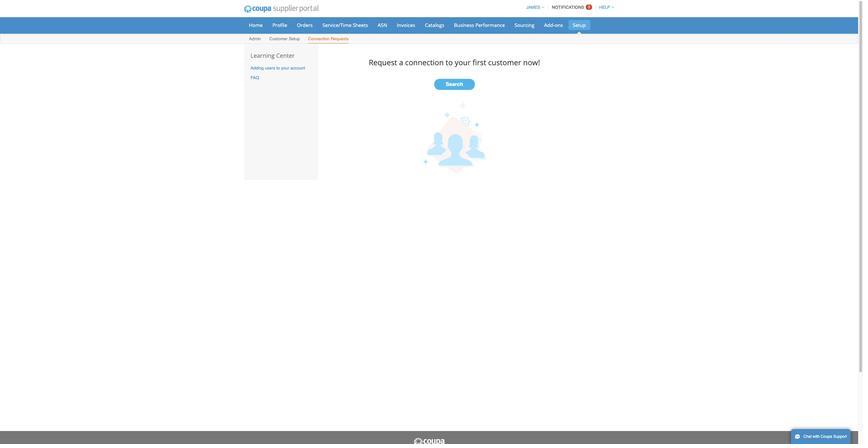 Task type: describe. For each thing, give the bounding box(es) containing it.
request
[[369, 57, 397, 67]]

notifications 0
[[552, 5, 591, 10]]

adding
[[251, 66, 264, 70]]

service/time sheets link
[[318, 20, 372, 30]]

first
[[473, 57, 487, 67]]

profile link
[[268, 20, 292, 30]]

customer
[[489, 57, 522, 67]]

now!
[[524, 57, 540, 67]]

catalogs
[[425, 22, 445, 28]]

learning center
[[251, 52, 295, 59]]

setup inside setup link
[[573, 22, 586, 28]]

0 horizontal spatial to
[[277, 66, 280, 70]]

chat with coupa support button
[[792, 429, 851, 444]]

invoices link
[[393, 20, 420, 30]]

asn link
[[374, 20, 392, 30]]

add-
[[545, 22, 555, 28]]

1 horizontal spatial your
[[455, 57, 471, 67]]

help
[[600, 5, 611, 10]]

1 horizontal spatial to
[[446, 57, 453, 67]]

admin link
[[249, 35, 261, 44]]

support
[[834, 435, 848, 439]]

connection requests link
[[308, 35, 349, 44]]

james link
[[524, 5, 545, 10]]

help link
[[597, 5, 615, 10]]

request a connection to your first customer now!
[[369, 57, 540, 67]]

a
[[399, 57, 404, 67]]

adding users to your account
[[251, 66, 305, 70]]

add-ons link
[[540, 20, 568, 30]]

sheets
[[353, 22, 368, 28]]

center
[[276, 52, 295, 59]]

orders
[[297, 22, 313, 28]]

business
[[454, 22, 474, 28]]

adding users to your account link
[[251, 66, 305, 70]]

business performance link
[[450, 20, 509, 30]]

customer setup
[[270, 36, 300, 41]]

with
[[813, 435, 820, 439]]

account
[[291, 66, 305, 70]]

asn
[[378, 22, 387, 28]]

search
[[446, 82, 463, 88]]

requests
[[331, 36, 349, 41]]

setup link
[[569, 20, 591, 30]]



Task type: vqa. For each thing, say whether or not it's contained in the screenshot.
Send Invitation
no



Task type: locate. For each thing, give the bounding box(es) containing it.
0 horizontal spatial coupa supplier portal image
[[239, 1, 323, 17]]

add-ons
[[545, 22, 563, 28]]

customer setup link
[[269, 35, 300, 44]]

connection requests
[[308, 36, 349, 41]]

orders link
[[293, 20, 317, 30]]

to
[[446, 57, 453, 67], [277, 66, 280, 70]]

notifications
[[552, 5, 585, 10]]

0 vertical spatial setup
[[573, 22, 586, 28]]

users
[[265, 66, 275, 70]]

admin
[[249, 36, 261, 41]]

to right the users on the left of the page
[[277, 66, 280, 70]]

connection
[[308, 36, 330, 41]]

sourcing link
[[511, 20, 539, 30]]

home
[[249, 22, 263, 28]]

0 horizontal spatial setup
[[289, 36, 300, 41]]

learning
[[251, 52, 275, 59]]

setup down notifications 0
[[573, 22, 586, 28]]

faq
[[251, 76, 259, 80]]

your
[[455, 57, 471, 67], [281, 66, 289, 70]]

coupa
[[821, 435, 833, 439]]

invoices
[[397, 22, 416, 28]]

0 vertical spatial coupa supplier portal image
[[239, 1, 323, 17]]

sourcing
[[515, 22, 535, 28]]

0
[[588, 5, 591, 9]]

1 vertical spatial coupa supplier portal image
[[413, 438, 446, 444]]

profile
[[273, 22, 287, 28]]

home link
[[245, 20, 267, 30]]

faq link
[[251, 76, 259, 80]]

chat
[[804, 435, 812, 439]]

1 horizontal spatial setup
[[573, 22, 586, 28]]

customer
[[270, 36, 288, 41]]

setup inside customer setup link
[[289, 36, 300, 41]]

1 horizontal spatial coupa supplier portal image
[[413, 438, 446, 444]]

catalogs link
[[421, 20, 449, 30]]

chat with coupa support
[[804, 435, 848, 439]]

to up search button
[[446, 57, 453, 67]]

performance
[[476, 22, 505, 28]]

search button
[[434, 79, 475, 90]]

service/time sheets
[[323, 22, 368, 28]]

navigation containing notifications 0
[[524, 1, 615, 14]]

james
[[527, 5, 541, 10]]

setup right customer
[[289, 36, 300, 41]]

service/time
[[323, 22, 352, 28]]

setup
[[573, 22, 586, 28], [289, 36, 300, 41]]

navigation
[[524, 1, 615, 14]]

0 horizontal spatial your
[[281, 66, 289, 70]]

your left first
[[455, 57, 471, 67]]

connection
[[405, 57, 444, 67]]

1 vertical spatial setup
[[289, 36, 300, 41]]

your down center
[[281, 66, 289, 70]]

ons
[[555, 22, 563, 28]]

coupa supplier portal image
[[239, 1, 323, 17], [413, 438, 446, 444]]

business performance
[[454, 22, 505, 28]]



